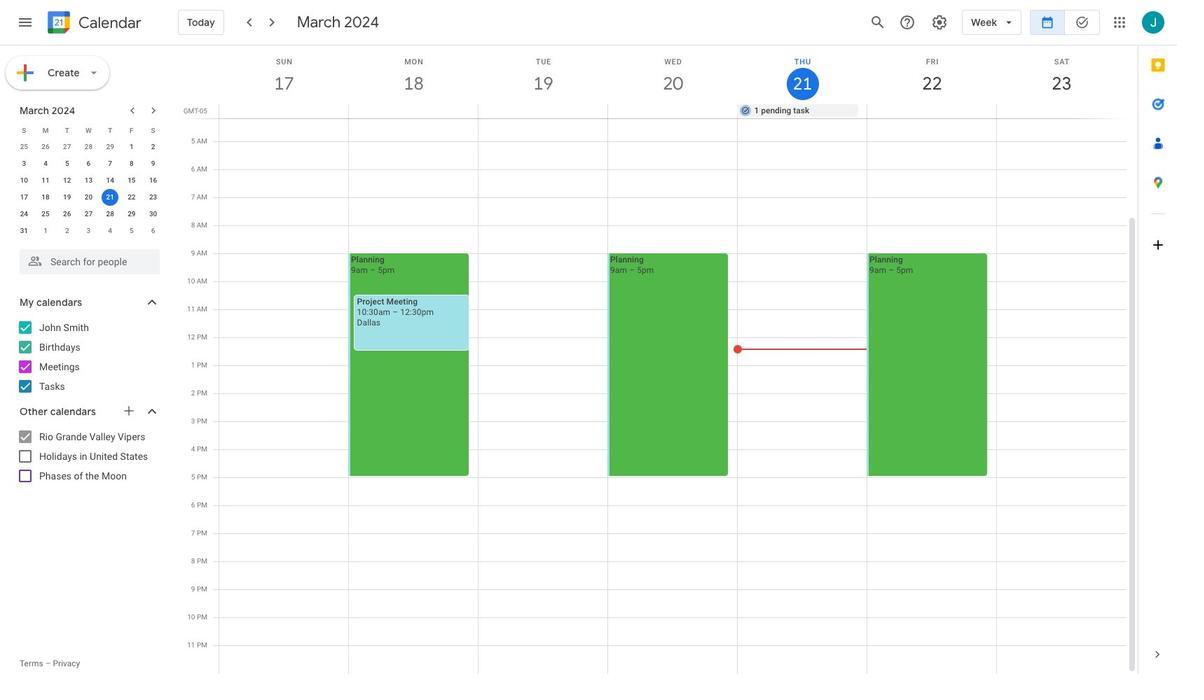 Task type: describe. For each thing, give the bounding box(es) containing it.
22 element
[[123, 189, 140, 206]]

add other calendars image
[[122, 404, 136, 418]]

april 3 element
[[80, 223, 97, 240]]

30 element
[[145, 206, 162, 223]]

10 element
[[16, 172, 32, 189]]

1 element
[[123, 139, 140, 156]]

4 element
[[37, 156, 54, 172]]

26 element
[[59, 206, 76, 223]]

Search for people text field
[[28, 250, 151, 275]]

6 element
[[80, 156, 97, 172]]

cell inside march 2024 grid
[[99, 189, 121, 206]]

april 4 element
[[102, 223, 119, 240]]

19 element
[[59, 189, 76, 206]]

17 element
[[16, 189, 32, 206]]

settings menu image
[[932, 14, 948, 31]]

12 element
[[59, 172, 76, 189]]

20 element
[[80, 189, 97, 206]]

29 element
[[123, 206, 140, 223]]

heading inside calendar element
[[76, 14, 141, 31]]

april 1 element
[[37, 223, 54, 240]]

march 2024 grid
[[13, 122, 164, 240]]

8 element
[[123, 156, 140, 172]]

25 element
[[37, 206, 54, 223]]

7 element
[[102, 156, 119, 172]]

calendar element
[[45, 8, 141, 39]]

15 element
[[123, 172, 140, 189]]

16 element
[[145, 172, 162, 189]]

11 element
[[37, 172, 54, 189]]



Task type: locate. For each thing, give the bounding box(es) containing it.
heading
[[76, 14, 141, 31]]

23 element
[[145, 189, 162, 206]]

27 element
[[80, 206, 97, 223]]

february 28 element
[[80, 139, 97, 156]]

None search field
[[0, 244, 174, 275]]

18 element
[[37, 189, 54, 206]]

main drawer image
[[17, 14, 34, 31]]

28 element
[[102, 206, 119, 223]]

5 element
[[59, 156, 76, 172]]

february 25 element
[[16, 139, 32, 156]]

row group
[[13, 139, 164, 240]]

21, today element
[[102, 189, 119, 206]]

february 29 element
[[102, 139, 119, 156]]

my calendars list
[[3, 317, 174, 398]]

24 element
[[16, 206, 32, 223]]

cell
[[219, 1, 349, 675], [348, 1, 479, 675], [479, 1, 608, 675], [608, 1, 738, 675], [738, 1, 868, 675], [867, 1, 997, 675], [997, 1, 1127, 675], [219, 104, 349, 118], [349, 104, 479, 118], [479, 104, 608, 118], [608, 104, 738, 118], [867, 104, 997, 118], [997, 104, 1126, 118], [99, 189, 121, 206]]

february 26 element
[[37, 139, 54, 156]]

2 element
[[145, 139, 162, 156]]

other calendars list
[[3, 426, 174, 488]]

row
[[213, 1, 1127, 675], [213, 104, 1138, 118], [13, 122, 164, 139], [13, 139, 164, 156], [13, 156, 164, 172], [13, 172, 164, 189], [13, 189, 164, 206], [13, 206, 164, 223], [13, 223, 164, 240]]

13 element
[[80, 172, 97, 189]]

february 27 element
[[59, 139, 76, 156]]

9 element
[[145, 156, 162, 172]]

april 2 element
[[59, 223, 76, 240]]

14 element
[[102, 172, 119, 189]]

grid
[[179, 1, 1138, 675]]

april 5 element
[[123, 223, 140, 240]]

tab list
[[1139, 46, 1178, 636]]

31 element
[[16, 223, 32, 240]]

3 element
[[16, 156, 32, 172]]

april 6 element
[[145, 223, 162, 240]]



Task type: vqa. For each thing, say whether or not it's contained in the screenshot.
21 element on the left of page
no



